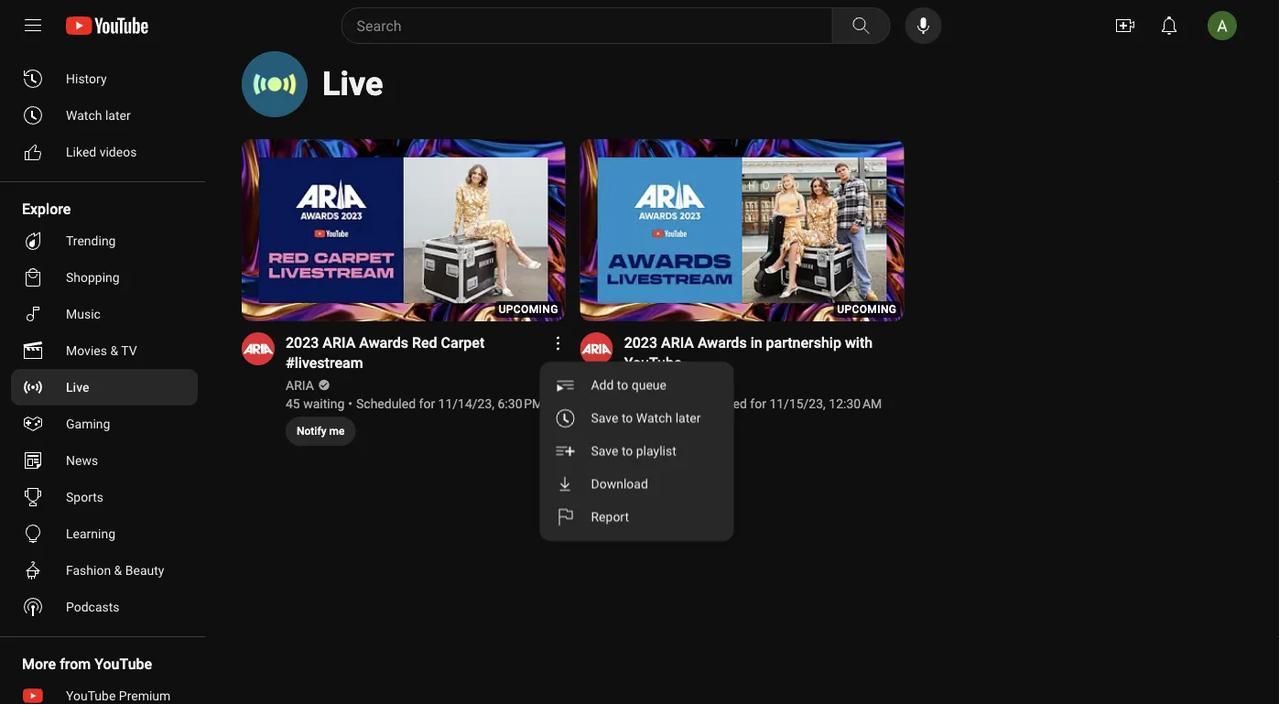 Task type: locate. For each thing, give the bounding box(es) containing it.
to for queue
[[618, 378, 629, 393]]

waiting
[[303, 396, 345, 411], [635, 396, 676, 411]]

queue
[[632, 378, 667, 393]]

upcoming
[[499, 303, 559, 316], [838, 303, 897, 316]]

0 horizontal spatial scheduled
[[356, 396, 416, 411]]

playlist
[[637, 444, 677, 459]]

aria link up 2 waiting at the bottom of page
[[625, 376, 654, 395]]

report option
[[540, 501, 734, 534]]

awards for red
[[359, 334, 409, 351]]

& for tv
[[110, 343, 118, 358]]

awards inside the 2023 aria awards red carpet #livestream
[[359, 334, 409, 351]]

1 horizontal spatial upcoming link
[[581, 139, 905, 324]]

youtube premium link
[[11, 678, 198, 705], [11, 678, 198, 705]]

notify me button for 2023 aria awards red carpet #livestream
[[286, 417, 356, 446]]

youtube inside 2023 aria awards in partnership with youtube
[[625, 354, 682, 371]]

history
[[66, 71, 107, 86]]

2 2023 from the left
[[625, 334, 658, 351]]

save
[[592, 411, 619, 426], [592, 444, 619, 459]]

podcasts link
[[11, 589, 198, 626], [11, 589, 198, 626]]

2 notify me button from the left
[[625, 417, 695, 446]]

later up playlist
[[676, 411, 701, 426]]

youtube premium
[[66, 689, 171, 704]]

0 horizontal spatial later
[[105, 108, 131, 123]]

youtube up youtube premium
[[95, 656, 152, 673]]

aria
[[323, 334, 356, 351], [662, 334, 694, 351], [286, 378, 314, 393], [625, 378, 653, 393]]

1 aria image from the left
[[242, 333, 275, 365]]

to up 2
[[618, 378, 629, 393]]

2023 for 2023 aria awards red carpet #livestream
[[286, 334, 319, 351]]

for for in
[[751, 396, 767, 411]]

shopping link
[[11, 259, 198, 296], [11, 259, 198, 296]]

1 vertical spatial watch
[[637, 411, 673, 426]]

1 awards from the left
[[359, 334, 409, 351]]

1 scheduled from the left
[[356, 396, 416, 411]]

more from youtube
[[22, 656, 152, 673]]

Live text field
[[322, 65, 383, 104]]

2023
[[286, 334, 319, 351], [625, 334, 658, 351]]

later inside option
[[676, 411, 701, 426]]

notify me button down the 45 waiting
[[286, 417, 356, 446]]

2 scheduled from the left
[[688, 396, 747, 411]]

aria inside the 2023 aria awards red carpet #livestream
[[323, 334, 356, 351]]

& left tv
[[110, 343, 118, 358]]

waiting down queue
[[635, 396, 676, 411]]

scheduled
[[356, 396, 416, 411], [688, 396, 747, 411]]

liked videos
[[66, 144, 137, 159]]

1 horizontal spatial aria link
[[625, 376, 654, 395]]

0 vertical spatial &
[[110, 343, 118, 358]]

2 save from the top
[[592, 444, 619, 459]]

sports
[[66, 490, 104, 505]]

live
[[322, 65, 383, 104], [66, 380, 89, 395]]

0 horizontal spatial notify
[[297, 425, 327, 438]]

live main content
[[220, 51, 1265, 497]]

0 horizontal spatial upcoming link
[[242, 139, 566, 324]]

awards
[[359, 334, 409, 351], [698, 334, 747, 351]]

for
[[419, 396, 435, 411], [751, 396, 767, 411]]

live link
[[11, 369, 198, 406], [11, 369, 198, 406]]

to inside "option"
[[618, 378, 629, 393]]

2 me from the left
[[668, 425, 684, 438]]

trending
[[66, 233, 116, 248]]

music link
[[11, 296, 198, 333], [11, 296, 198, 333]]

#livestream
[[286, 354, 363, 371]]

1 horizontal spatial me
[[668, 425, 684, 438]]

aria link up 45
[[286, 376, 315, 395]]

1 horizontal spatial awards
[[698, 334, 747, 351]]

upcoming link
[[242, 139, 566, 324], [581, 139, 905, 324]]

2 for from the left
[[751, 396, 767, 411]]

2023 up '#livestream'
[[286, 334, 319, 351]]

movies
[[66, 343, 107, 358]]

0 vertical spatial to
[[618, 378, 629, 393]]

notify down the 45 waiting
[[297, 425, 327, 438]]

1 horizontal spatial later
[[676, 411, 701, 426]]

1 aria link from the left
[[286, 376, 315, 395]]

me
[[329, 425, 345, 438], [668, 425, 684, 438]]

fashion & beauty link
[[11, 552, 198, 589], [11, 552, 198, 589]]

0 vertical spatial watch
[[66, 108, 102, 123]]

notify me button
[[286, 417, 356, 446], [625, 417, 695, 446]]

0 horizontal spatial notify me
[[297, 425, 345, 438]]

scheduled for 11/15/23, 12:30 am
[[688, 396, 883, 411]]

notify up playlist
[[636, 425, 665, 438]]

premium
[[119, 689, 171, 704]]

watch later link
[[11, 97, 198, 134], [11, 97, 198, 134]]

for left 11/14/23, at the left
[[419, 396, 435, 411]]

2 upcoming link from the left
[[581, 139, 905, 324]]

0 horizontal spatial me
[[329, 425, 345, 438]]

0 horizontal spatial upcoming
[[499, 303, 559, 316]]

0 vertical spatial youtube
[[625, 354, 682, 371]]

notify me up playlist
[[636, 425, 684, 438]]

aria up queue
[[662, 334, 694, 351]]

1 upcoming element from the left
[[499, 303, 559, 316]]

watch down the history
[[66, 108, 102, 123]]

1 notify me from the left
[[297, 425, 345, 438]]

2 awards from the left
[[698, 334, 747, 351]]

1 save from the top
[[592, 411, 619, 426]]

scheduled for red
[[356, 396, 416, 411]]

45 waiting
[[286, 396, 345, 411]]

save left 2
[[592, 411, 619, 426]]

aria up 2
[[625, 378, 653, 393]]

aria inside 2023 aria awards in partnership with youtube
[[662, 334, 694, 351]]

add to queue
[[592, 378, 667, 393]]

awards inside 2023 aria awards in partnership with youtube
[[698, 334, 747, 351]]

gaming
[[66, 416, 110, 432]]

upcoming element for 2023 aria awards red carpet #livestream
[[499, 303, 559, 316]]

save to watch later option
[[540, 402, 734, 435]]

2 notify from the left
[[636, 425, 665, 438]]

youtube up queue
[[625, 354, 682, 371]]

download
[[592, 477, 649, 492]]

music
[[66, 306, 101, 322]]

1 vertical spatial later
[[676, 411, 701, 426]]

videos
[[100, 144, 137, 159]]

watch
[[66, 108, 102, 123], [637, 411, 673, 426]]

later
[[105, 108, 131, 123], [676, 411, 701, 426]]

movies & tv
[[66, 343, 137, 358]]

gaming link
[[11, 406, 198, 443], [11, 406, 198, 443]]

to
[[618, 378, 629, 393], [622, 411, 634, 426], [622, 444, 634, 459]]

save up the download
[[592, 444, 619, 459]]

1 horizontal spatial upcoming
[[838, 303, 897, 316]]

2 notify me from the left
[[636, 425, 684, 438]]

upcoming element for 2023 aria awards in partnership with youtube
[[838, 303, 897, 316]]

0 horizontal spatial for
[[419, 396, 435, 411]]

0 vertical spatial later
[[105, 108, 131, 123]]

2 vertical spatial to
[[622, 444, 634, 459]]

notify me down the 45 waiting
[[297, 425, 345, 438]]

aria image left '#livestream'
[[242, 333, 275, 365]]

1 vertical spatial &
[[114, 563, 122, 578]]

news link
[[11, 443, 198, 479], [11, 443, 198, 479]]

Notify me text field
[[297, 425, 345, 438]]

1 horizontal spatial notify me button
[[625, 417, 695, 446]]

add
[[592, 378, 614, 393]]

0 horizontal spatial awards
[[359, 334, 409, 351]]

45
[[286, 396, 300, 411]]

fashion & beauty
[[66, 563, 164, 578]]

awards for in
[[698, 334, 747, 351]]

1 upcoming from the left
[[499, 303, 559, 316]]

1 vertical spatial to
[[622, 411, 634, 426]]

history link
[[11, 60, 198, 97], [11, 60, 198, 97]]

aria link
[[286, 376, 315, 395], [625, 376, 654, 395]]

youtube
[[625, 354, 682, 371], [95, 656, 152, 673], [66, 689, 116, 704]]

0 horizontal spatial upcoming element
[[499, 303, 559, 316]]

scheduled down the 2023 aria awards red carpet #livestream at left
[[356, 396, 416, 411]]

save for save to watch later
[[592, 411, 619, 426]]

with
[[846, 334, 873, 351]]

0 horizontal spatial aria link
[[286, 376, 315, 395]]

0 horizontal spatial aria image
[[242, 333, 275, 365]]

2 aria link from the left
[[625, 376, 654, 395]]

2023 aria awards red carpet #livestream link
[[286, 333, 544, 373]]

6:30 pm
[[498, 396, 544, 411]]

1 for from the left
[[419, 396, 435, 411]]

learning link
[[11, 516, 198, 552], [11, 516, 198, 552]]

to down add to queue
[[622, 411, 634, 426]]

0 vertical spatial save
[[592, 411, 619, 426]]

1 upcoming link from the left
[[242, 139, 566, 324]]

None search field
[[308, 7, 895, 44]]

aria image
[[242, 333, 275, 365], [581, 333, 614, 365]]

awards left in
[[698, 334, 747, 351]]

sports link
[[11, 479, 198, 516], [11, 479, 198, 516]]

1 horizontal spatial for
[[751, 396, 767, 411]]

liked videos link
[[11, 134, 198, 170], [11, 134, 198, 170]]

waiting up notify me "text field"
[[303, 396, 345, 411]]

1 2023 from the left
[[286, 334, 319, 351]]

trending link
[[11, 223, 198, 259], [11, 223, 198, 259]]

1 horizontal spatial aria image
[[581, 333, 614, 365]]

0 horizontal spatial notify me button
[[286, 417, 356, 446]]

you link
[[11, 24, 198, 60], [11, 24, 198, 60]]

2023 inside the 2023 aria awards red carpet #livestream
[[286, 334, 319, 351]]

2 aria image from the left
[[581, 333, 614, 365]]

scheduled down 2023 aria awards in partnership with youtube
[[688, 396, 747, 411]]

& left beauty
[[114, 563, 122, 578]]

12:30 am
[[829, 396, 883, 411]]

1 horizontal spatial notify
[[636, 425, 665, 438]]

for left 11/15/23,
[[751, 396, 767, 411]]

list box containing add to queue
[[540, 362, 734, 541]]

0 horizontal spatial live
[[66, 380, 89, 395]]

1 notify me button from the left
[[286, 417, 356, 446]]

to left playlist
[[622, 444, 634, 459]]

1 waiting from the left
[[303, 396, 345, 411]]

me down the 45 waiting
[[329, 425, 345, 438]]

1 horizontal spatial watch
[[637, 411, 673, 426]]

0 horizontal spatial waiting
[[303, 396, 345, 411]]

2023 aria awards red carpet #livestream by aria no views element
[[286, 333, 544, 373]]

notify me button down 2 waiting at the bottom of page
[[625, 417, 695, 446]]

youtube down more from youtube
[[66, 689, 116, 704]]

upcoming element
[[499, 303, 559, 316], [838, 303, 897, 316]]

1 horizontal spatial waiting
[[635, 396, 676, 411]]

1 horizontal spatial 2023
[[625, 334, 658, 351]]

later up videos
[[105, 108, 131, 123]]

1 vertical spatial save
[[592, 444, 619, 459]]

2 upcoming element from the left
[[838, 303, 897, 316]]

2 vertical spatial youtube
[[66, 689, 116, 704]]

in
[[751, 334, 763, 351]]

0 horizontal spatial 2023
[[286, 334, 319, 351]]

liked
[[66, 144, 96, 159]]

2 waiting from the left
[[635, 396, 676, 411]]

1 horizontal spatial notify me
[[636, 425, 684, 438]]

notify
[[297, 425, 327, 438], [636, 425, 665, 438]]

2023 inside 2023 aria awards in partnership with youtube
[[625, 334, 658, 351]]

2 upcoming from the left
[[838, 303, 897, 316]]

0 vertical spatial live
[[322, 65, 383, 104]]

1 notify from the left
[[297, 425, 327, 438]]

me up playlist
[[668, 425, 684, 438]]

you
[[22, 33, 47, 51]]

&
[[110, 343, 118, 358], [114, 563, 122, 578]]

fashion
[[66, 563, 111, 578]]

list box
[[540, 362, 734, 541]]

2023 up add to queue "option"
[[625, 334, 658, 351]]

1 horizontal spatial scheduled
[[688, 396, 747, 411]]

watch right 2
[[637, 411, 673, 426]]

movies & tv link
[[11, 333, 198, 369], [11, 333, 198, 369]]

aria image up add
[[581, 333, 614, 365]]

notify me
[[297, 425, 345, 438], [636, 425, 684, 438]]

aria up '#livestream'
[[323, 334, 356, 351]]

1 horizontal spatial live
[[322, 65, 383, 104]]

awards left red
[[359, 334, 409, 351]]

1 horizontal spatial upcoming element
[[838, 303, 897, 316]]



Task type: describe. For each thing, give the bounding box(es) containing it.
11/15/23,
[[770, 396, 826, 411]]

waiting for 2023 aria awards red carpet #livestream
[[303, 396, 345, 411]]

aria link for 2023 aria awards red carpet #livestream
[[286, 376, 315, 395]]

2023 aria awards in partnership with youtube by aria no views element
[[625, 333, 883, 373]]

tv
[[121, 343, 137, 358]]

11/14/23,
[[438, 396, 495, 411]]

2023 aria awards in partnership with youtube link
[[625, 333, 883, 373]]

2023 for 2023 aria awards in partnership with youtube
[[625, 334, 658, 351]]

upcoming for 2023 aria awards in partnership with youtube
[[838, 303, 897, 316]]

1 vertical spatial youtube
[[95, 656, 152, 673]]

0 horizontal spatial watch
[[66, 108, 102, 123]]

watch inside option
[[637, 411, 673, 426]]

download option
[[540, 468, 734, 501]]

2023 aria awards red carpet #livestream
[[286, 334, 485, 371]]

aria image for 2023 aria awards in partnership with youtube
[[581, 333, 614, 365]]

upcoming link for red
[[242, 139, 566, 324]]

report
[[592, 510, 630, 525]]

partnership
[[766, 334, 842, 351]]

save to playlist
[[592, 444, 677, 459]]

podcasts
[[66, 600, 120, 615]]

more
[[22, 656, 56, 673]]

learning
[[66, 526, 115, 541]]

& for beauty
[[114, 563, 122, 578]]

scheduled for 11/14/23, 6:30 pm
[[356, 396, 544, 411]]

to for watch
[[622, 411, 634, 426]]

watch later
[[66, 108, 131, 123]]

shopping
[[66, 270, 120, 285]]

notify me button for 2023 aria awards in partnership with youtube
[[625, 417, 695, 446]]

1 vertical spatial live
[[66, 380, 89, 395]]

red
[[412, 334, 438, 351]]

2
[[625, 396, 632, 411]]

Search text field
[[357, 14, 829, 38]]

save to watch later
[[592, 411, 701, 426]]

explore
[[22, 200, 71, 218]]

for for red
[[419, 396, 435, 411]]

waiting for 2023 aria awards in partnership with youtube
[[635, 396, 676, 411]]

aria up 45
[[286, 378, 314, 393]]

to for playlist
[[622, 444, 634, 459]]

scheduled for in
[[688, 396, 747, 411]]

beauty
[[125, 563, 164, 578]]

news
[[66, 453, 98, 468]]

2023 aria awards in partnership with youtube
[[625, 334, 873, 371]]

upcoming for 2023 aria awards red carpet #livestream
[[499, 303, 559, 316]]

upcoming link for in
[[581, 139, 905, 324]]

save for save to playlist
[[592, 444, 619, 459]]

1 me from the left
[[329, 425, 345, 438]]

live inside live main content
[[322, 65, 383, 104]]

from
[[60, 656, 91, 673]]

aria link for 2023 aria awards in partnership with youtube
[[625, 376, 654, 395]]

aria image for 2023 aria awards red carpet #livestream
[[242, 333, 275, 365]]

carpet
[[441, 334, 485, 351]]

add to queue option
[[540, 369, 734, 402]]

2 waiting
[[625, 396, 676, 411]]

save to playlist option
[[540, 435, 734, 468]]

avatar image image
[[1208, 11, 1238, 40]]



Task type: vqa. For each thing, say whether or not it's contained in the screenshot.
the ARIA LINK to the right
yes



